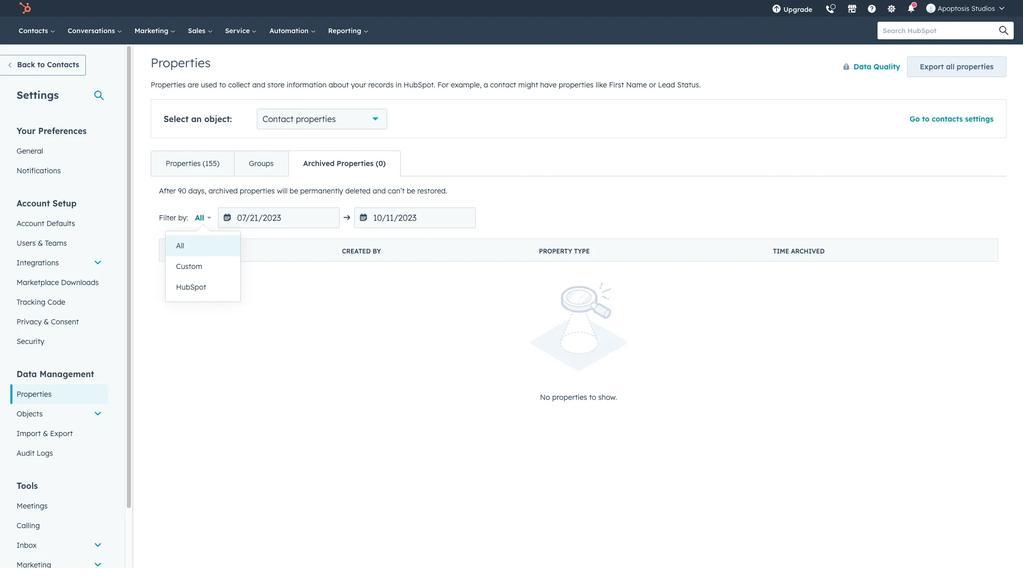 Task type: describe. For each thing, give the bounding box(es) containing it.
users
[[17, 239, 36, 248]]

can't
[[388, 186, 405, 196]]

archived properties (0) link
[[288, 151, 400, 176]]

information
[[287, 80, 327, 90]]

apoptosis studios
[[938, 4, 996, 12]]

custom button
[[166, 256, 240, 277]]

no properties to show. alert
[[159, 283, 999, 404]]

back
[[17, 60, 35, 69]]

data management
[[17, 369, 94, 380]]

downloads
[[61, 278, 99, 287]]

in
[[396, 80, 402, 90]]

hubspot
[[176, 283, 206, 292]]

contacts inside contacts link
[[19, 26, 50, 35]]

status.
[[677, 80, 701, 90]]

properties up are on the left of the page
[[151, 55, 211, 70]]

general
[[17, 147, 43, 156]]

created
[[342, 248, 371, 255]]

your preferences element
[[10, 125, 108, 181]]

defaults
[[46, 219, 75, 228]]

contact
[[263, 114, 294, 124]]

all inside dropdown button
[[195, 213, 204, 223]]

by
[[373, 248, 381, 255]]

properties left will
[[240, 186, 275, 196]]

store
[[268, 80, 285, 90]]

properties inside properties link
[[17, 390, 52, 399]]

import & export link
[[10, 424, 108, 444]]

tools element
[[10, 481, 108, 569]]

contacts
[[932, 114, 963, 124]]

all button
[[188, 208, 218, 228]]

created by
[[342, 248, 381, 255]]

code
[[47, 298, 65, 307]]

meetings
[[17, 502, 48, 511]]

1 mm/dd/yyyy text field from the left
[[218, 208, 340, 228]]

tools
[[17, 481, 38, 492]]

list box containing all
[[166, 232, 240, 302]]

tracking code
[[17, 298, 65, 307]]

properties left like
[[559, 80, 594, 90]]

no properties to show.
[[540, 393, 617, 403]]

tab panel containing after 90 days, archived properties will be permanently deleted and can't be restored.
[[151, 176, 1007, 433]]

to right go
[[923, 114, 930, 124]]

select an object:
[[164, 114, 232, 124]]

teams
[[45, 239, 67, 248]]

account defaults link
[[10, 214, 108, 234]]

will
[[277, 186, 288, 196]]

days,
[[188, 186, 207, 196]]

data quality
[[854, 62, 901, 71]]

conversations link
[[61, 17, 128, 45]]

back to contacts
[[17, 60, 79, 69]]

an
[[191, 114, 202, 124]]

search image
[[1000, 26, 1009, 35]]

audit
[[17, 449, 35, 458]]

select
[[164, 114, 189, 124]]

(155)
[[203, 159, 220, 168]]

groups
[[249, 159, 274, 168]]

2 be from the left
[[407, 186, 416, 196]]

custom
[[176, 262, 202, 271]]

show.
[[599, 393, 617, 403]]

export all properties
[[920, 62, 994, 71]]

marketplace downloads
[[17, 278, 99, 287]]

preferences
[[38, 126, 87, 136]]

management
[[39, 369, 94, 380]]

first
[[609, 80, 624, 90]]

marketplace
[[17, 278, 59, 287]]

hubspot image
[[19, 2, 31, 15]]

are
[[188, 80, 199, 90]]

contacts inside back to contacts link
[[47, 60, 79, 69]]

properties (155) link
[[151, 151, 234, 176]]

properties inside properties (155) link
[[166, 159, 201, 168]]

have
[[540, 80, 557, 90]]

to inside alert
[[589, 393, 597, 403]]

permanently
[[300, 186, 343, 196]]

after 90 days, archived properties will be permanently deleted and can't be restored.
[[159, 186, 447, 196]]

filter
[[159, 213, 176, 223]]

0 vertical spatial archived
[[303, 159, 335, 168]]

audit logs link
[[10, 444, 108, 464]]

contact
[[490, 80, 516, 90]]

studios
[[972, 4, 996, 12]]

restored.
[[418, 186, 447, 196]]

properties link
[[10, 385, 108, 405]]

Search HubSpot search field
[[878, 22, 1005, 39]]

objects
[[17, 410, 43, 419]]

might
[[518, 80, 538, 90]]

marketing link
[[128, 17, 182, 45]]

by:
[[178, 213, 188, 223]]

data for data quality
[[854, 62, 872, 71]]

properties inside alert
[[552, 393, 587, 403]]

users & teams
[[17, 239, 67, 248]]

properties inside archived properties (0) link
[[337, 159, 374, 168]]

upgrade
[[784, 5, 813, 13]]

for
[[438, 80, 449, 90]]

a
[[484, 80, 488, 90]]

account defaults
[[17, 219, 75, 228]]

help image
[[868, 5, 877, 14]]

account for account setup
[[17, 198, 50, 209]]

notifications
[[17, 166, 61, 176]]

time
[[773, 248, 789, 255]]

marketplaces image
[[848, 5, 857, 14]]

security
[[17, 337, 44, 347]]

integrations
[[17, 258, 59, 268]]

tab list containing properties (155)
[[151, 151, 401, 177]]

hubspot link
[[12, 2, 39, 15]]

object:
[[204, 114, 232, 124]]

all inside button
[[176, 241, 184, 251]]

notifications button
[[903, 0, 921, 17]]

tracking code link
[[10, 293, 108, 312]]



Task type: locate. For each thing, give the bounding box(es) containing it.
properties right no
[[552, 393, 587, 403]]

properties left (0)
[[337, 159, 374, 168]]

tab list
[[151, 151, 401, 177]]

archived up permanently
[[303, 159, 335, 168]]

& right privacy
[[44, 318, 49, 327]]

1 vertical spatial export
[[50, 429, 73, 439]]

import & export
[[17, 429, 73, 439]]

contacts right back
[[47, 60, 79, 69]]

general link
[[10, 141, 108, 161]]

property
[[539, 248, 572, 255]]

properties (155)
[[166, 159, 220, 168]]

properties inside popup button
[[296, 114, 336, 124]]

lead
[[658, 80, 675, 90]]

tracking
[[17, 298, 45, 307]]

0 horizontal spatial mm/dd/yyyy text field
[[218, 208, 340, 228]]

1 horizontal spatial archived
[[791, 248, 825, 255]]

1 vertical spatial and
[[373, 186, 386, 196]]

0 horizontal spatial and
[[252, 80, 265, 90]]

0 horizontal spatial data
[[17, 369, 37, 380]]

name up custom "button"
[[208, 248, 227, 255]]

and
[[252, 80, 265, 90], [373, 186, 386, 196]]

data
[[854, 62, 872, 71], [17, 369, 37, 380]]

(0)
[[376, 159, 386, 168]]

search button
[[995, 22, 1014, 39]]

2 mm/dd/yyyy text field from the left
[[354, 208, 476, 228]]

0 vertical spatial and
[[252, 80, 265, 90]]

90
[[178, 186, 186, 196]]

& right import
[[43, 429, 48, 439]]

tara schultz image
[[927, 4, 936, 13]]

properties down information
[[296, 114, 336, 124]]

& inside "users & teams" link
[[38, 239, 43, 248]]

hubspot.
[[404, 80, 436, 90]]

your
[[351, 80, 366, 90]]

& right users
[[38, 239, 43, 248]]

setup
[[53, 198, 77, 209]]

inbox button
[[10, 536, 108, 556]]

account up users
[[17, 219, 44, 228]]

account
[[17, 198, 50, 209], [17, 219, 44, 228]]

account setup element
[[10, 198, 108, 352]]

meetings link
[[10, 497, 108, 516]]

notifications image
[[907, 5, 916, 14]]

about
[[329, 80, 349, 90]]

1 vertical spatial data
[[17, 369, 37, 380]]

properties up objects
[[17, 390, 52, 399]]

filter by:
[[159, 213, 188, 223]]

mm/dd/yyyy text field down will
[[218, 208, 340, 228]]

& inside import & export link
[[43, 429, 48, 439]]

no
[[540, 393, 550, 403]]

privacy & consent link
[[10, 312, 108, 332]]

1 be from the left
[[290, 186, 298, 196]]

notifications link
[[10, 161, 108, 181]]

1 horizontal spatial and
[[373, 186, 386, 196]]

to right used
[[219, 80, 226, 90]]

properties right all
[[957, 62, 994, 71]]

1 horizontal spatial be
[[407, 186, 416, 196]]

archived right time
[[791, 248, 825, 255]]

contacts link
[[12, 17, 61, 45]]

be right can't
[[407, 186, 416, 196]]

apoptosis studios button
[[921, 0, 1011, 17]]

be right will
[[290, 186, 298, 196]]

contact properties
[[263, 114, 336, 124]]

0 vertical spatial data
[[854, 62, 872, 71]]

to
[[37, 60, 45, 69], [219, 80, 226, 90], [923, 114, 930, 124], [589, 393, 597, 403]]

menu
[[766, 0, 1011, 20]]

2 account from the top
[[17, 219, 44, 228]]

tab panel
[[151, 176, 1007, 433]]

properties inside button
[[957, 62, 994, 71]]

calling link
[[10, 516, 108, 536]]

service
[[225, 26, 252, 35]]

MM/DD/YYYY text field
[[218, 208, 340, 228], [354, 208, 476, 228]]

1 horizontal spatial data
[[854, 62, 872, 71]]

settings link
[[881, 0, 903, 17]]

1 vertical spatial &
[[44, 318, 49, 327]]

export up audit logs link at bottom left
[[50, 429, 73, 439]]

account up account defaults
[[17, 198, 50, 209]]

calling
[[17, 522, 40, 531]]

data management element
[[10, 369, 108, 464]]

integrations button
[[10, 253, 108, 273]]

data for data management
[[17, 369, 37, 380]]

after
[[159, 186, 176, 196]]

& for export
[[43, 429, 48, 439]]

like
[[596, 80, 607, 90]]

data inside data quality button
[[854, 62, 872, 71]]

1 horizontal spatial export
[[920, 62, 944, 71]]

contacts
[[19, 26, 50, 35], [47, 60, 79, 69]]

0 horizontal spatial all
[[176, 241, 184, 251]]

1 horizontal spatial mm/dd/yyyy text field
[[354, 208, 476, 228]]

used
[[201, 80, 217, 90]]

and left can't
[[373, 186, 386, 196]]

& inside privacy & consent link
[[44, 318, 49, 327]]

export inside button
[[920, 62, 944, 71]]

name left or
[[626, 80, 647, 90]]

2 vertical spatial &
[[43, 429, 48, 439]]

upgrade image
[[772, 5, 782, 14]]

settings
[[17, 89, 59, 102]]

type
[[574, 248, 590, 255]]

sales
[[188, 26, 208, 35]]

mm/dd/yyyy text field down restored.
[[354, 208, 476, 228]]

import
[[17, 429, 41, 439]]

0 vertical spatial &
[[38, 239, 43, 248]]

data left quality
[[854, 62, 872, 71]]

marketplace downloads link
[[10, 273, 108, 293]]

name
[[626, 80, 647, 90], [208, 248, 227, 255]]

reporting link
[[322, 17, 375, 45]]

collect
[[228, 80, 250, 90]]

or
[[649, 80, 656, 90]]

marketing
[[135, 26, 170, 35]]

help button
[[864, 0, 881, 17]]

settings image
[[887, 5, 897, 14]]

service link
[[219, 17, 263, 45]]

calling icon image
[[826, 5, 835, 15]]

security link
[[10, 332, 108, 352]]

automation
[[270, 26, 311, 35]]

go to contacts settings
[[910, 114, 994, 124]]

contact properties button
[[257, 109, 387, 129]]

1 vertical spatial archived
[[791, 248, 825, 255]]

1 vertical spatial all
[[176, 241, 184, 251]]

export left all
[[920, 62, 944, 71]]

account setup
[[17, 198, 77, 209]]

and left store
[[252, 80, 265, 90]]

0 vertical spatial contacts
[[19, 26, 50, 35]]

all button
[[166, 236, 240, 256]]

1 horizontal spatial name
[[626, 80, 647, 90]]

0 vertical spatial all
[[195, 213, 204, 223]]

0 horizontal spatial archived
[[303, 159, 335, 168]]

archived
[[303, 159, 335, 168], [791, 248, 825, 255]]

audit logs
[[17, 449, 53, 458]]

& for consent
[[44, 318, 49, 327]]

0 vertical spatial export
[[920, 62, 944, 71]]

objects button
[[10, 405, 108, 424]]

all up custom
[[176, 241, 184, 251]]

logs
[[37, 449, 53, 458]]

0 horizontal spatial name
[[208, 248, 227, 255]]

1 vertical spatial name
[[208, 248, 227, 255]]

apoptosis
[[938, 4, 970, 12]]

0 horizontal spatial export
[[50, 429, 73, 439]]

data quality button
[[833, 56, 901, 77]]

& for teams
[[38, 239, 43, 248]]

0 horizontal spatial be
[[290, 186, 298, 196]]

properties left are on the left of the page
[[151, 80, 186, 90]]

to left "show."
[[589, 393, 597, 403]]

1 vertical spatial contacts
[[47, 60, 79, 69]]

properties up 90
[[166, 159, 201, 168]]

automation link
[[263, 17, 322, 45]]

account for account defaults
[[17, 219, 44, 228]]

contacts down hubspot link
[[19, 26, 50, 35]]

marketplaces button
[[842, 0, 864, 17]]

0 vertical spatial account
[[17, 198, 50, 209]]

your preferences
[[17, 126, 87, 136]]

consent
[[51, 318, 79, 327]]

export inside data management element
[[50, 429, 73, 439]]

all
[[946, 62, 955, 71]]

archived
[[209, 186, 238, 196]]

records
[[368, 80, 394, 90]]

list box
[[166, 232, 240, 302]]

menu containing apoptosis studios
[[766, 0, 1011, 20]]

export all properties button
[[907, 56, 1007, 77]]

0 vertical spatial name
[[626, 80, 647, 90]]

back to contacts link
[[0, 55, 86, 76]]

all right by:
[[195, 213, 204, 223]]

1 horizontal spatial all
[[195, 213, 204, 223]]

1 vertical spatial account
[[17, 219, 44, 228]]

go to contacts settings button
[[910, 114, 994, 124]]

deleted
[[345, 186, 371, 196]]

data down security
[[17, 369, 37, 380]]

1 account from the top
[[17, 198, 50, 209]]

&
[[38, 239, 43, 248], [44, 318, 49, 327], [43, 429, 48, 439]]

settings
[[965, 114, 994, 124]]

to right back
[[37, 60, 45, 69]]

example,
[[451, 80, 482, 90]]

data inside data management element
[[17, 369, 37, 380]]



Task type: vqa. For each thing, say whether or not it's contained in the screenshot.
Apps for Private Apps
no



